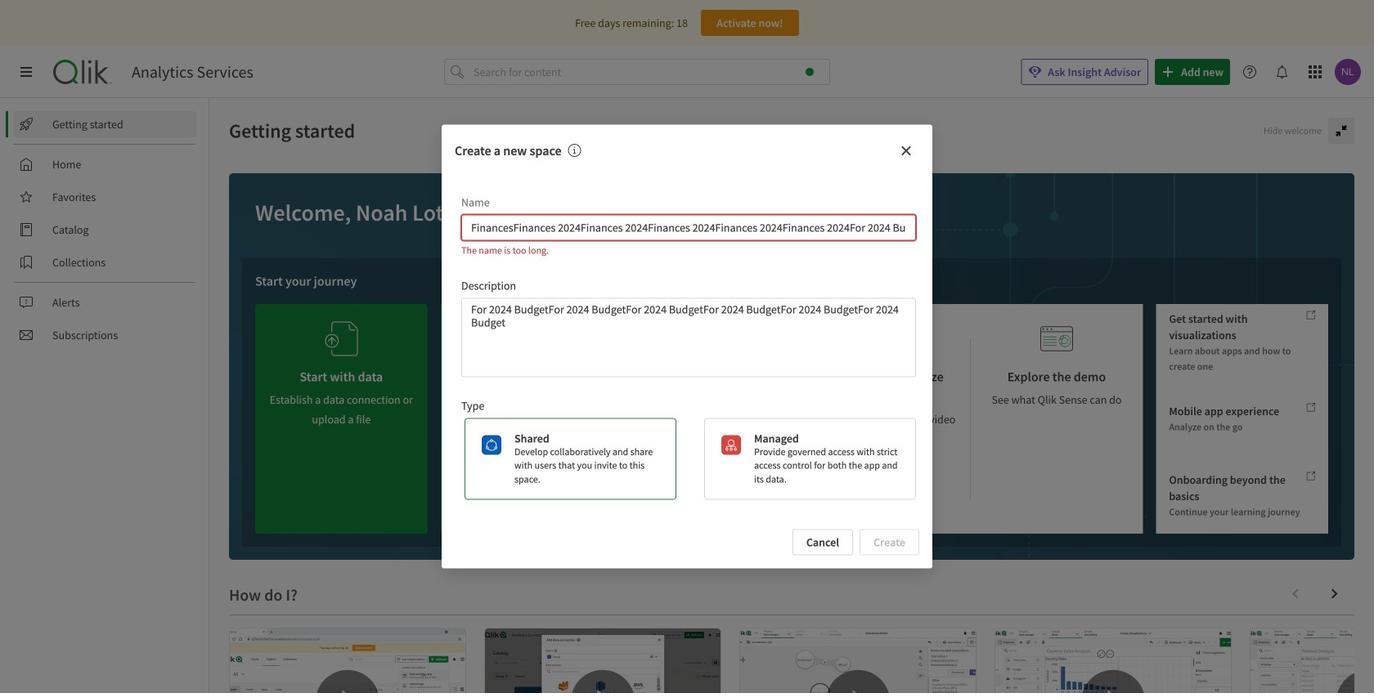 Task type: vqa. For each thing, say whether or not it's contained in the screenshot.
TAB LIST
no



Task type: locate. For each thing, give the bounding box(es) containing it.
close sidebar menu image
[[20, 65, 33, 79]]

dialog
[[442, 125, 933, 569]]

explore the demo image
[[1041, 317, 1073, 361]]

None text field
[[461, 215, 916, 241], [461, 298, 916, 377], [461, 215, 916, 241], [461, 298, 916, 377]]

main content
[[209, 98, 1374, 694]]

close image
[[900, 144, 913, 157]]

home badge image
[[806, 68, 814, 76]]

navigation pane element
[[0, 105, 209, 355]]

option group
[[458, 418, 916, 500]]



Task type: describe. For each thing, give the bounding box(es) containing it.
invite users image
[[510, 311, 543, 354]]

hide welcome image
[[1335, 124, 1348, 137]]

analytics services element
[[132, 62, 253, 82]]

analyze sample data image
[[696, 317, 729, 361]]



